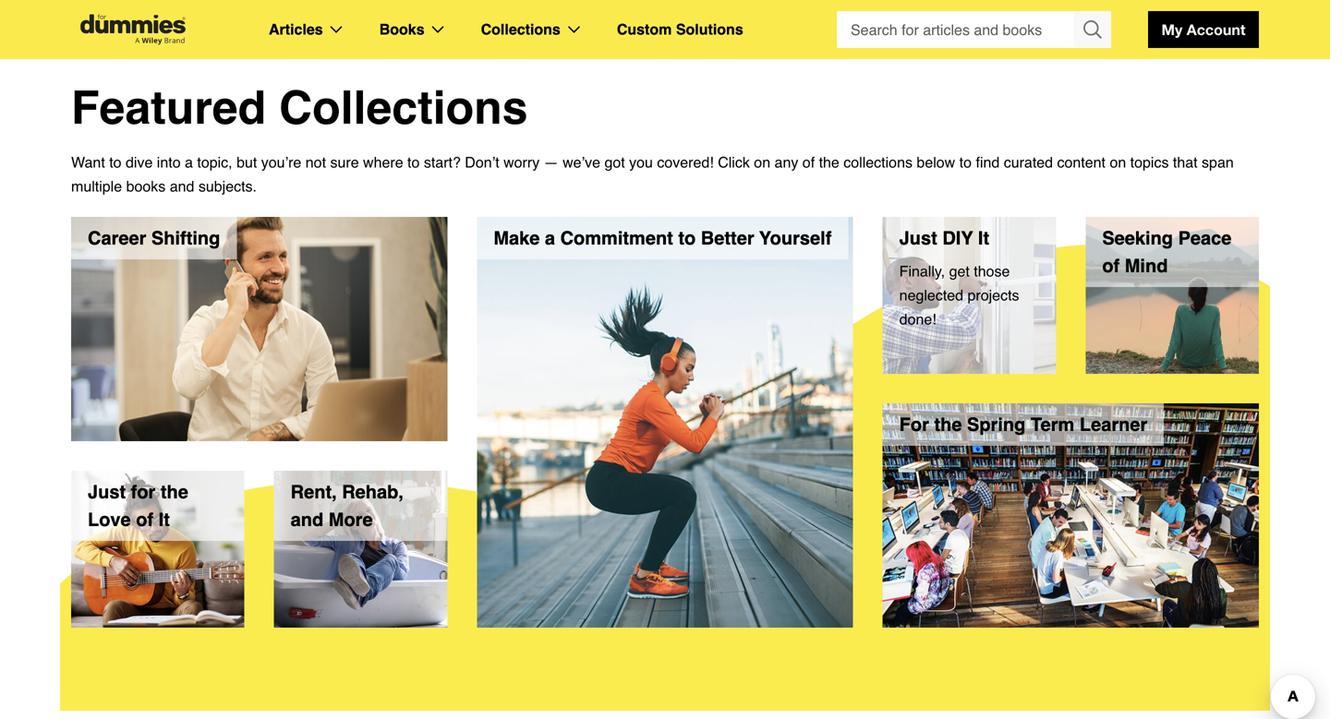 Task type: vqa. For each thing, say whether or not it's contained in the screenshot.
rightmost On
yes



Task type: describe. For each thing, give the bounding box(es) containing it.
get
[[950, 263, 970, 280]]

content
[[1058, 154, 1106, 171]]

don't
[[465, 154, 500, 171]]

custom solutions
[[617, 21, 744, 38]]

but
[[237, 154, 257, 171]]

books
[[126, 178, 166, 195]]

want
[[71, 154, 105, 171]]

0 vertical spatial it
[[978, 228, 990, 249]]

span
[[1202, 154, 1234, 171]]

rent, rehab, and more link
[[274, 471, 448, 628]]

my account link
[[1149, 11, 1259, 48]]

more
[[329, 510, 373, 531]]

solutions
[[676, 21, 744, 38]]

just for the love of it link
[[71, 471, 245, 628]]

just diy it
[[900, 228, 990, 249]]

for the spring term learner
[[900, 414, 1148, 436]]

of inside 'seeking peace of mind'
[[1103, 256, 1120, 277]]

rent,
[[291, 482, 337, 503]]

sure
[[330, 154, 359, 171]]

featured collections
[[71, 81, 528, 134]]

my account
[[1162, 21, 1246, 38]]

you're
[[261, 154, 302, 171]]

that
[[1173, 154, 1198, 171]]

0 vertical spatial collections
[[481, 21, 561, 38]]

rent, rehab, and more
[[291, 482, 404, 531]]

where
[[363, 154, 403, 171]]

love
[[88, 510, 131, 531]]

got
[[605, 154, 625, 171]]

click
[[718, 154, 750, 171]]

career
[[88, 228, 146, 249]]

—
[[544, 154, 559, 171]]

to left the "dive"
[[109, 154, 122, 171]]

into
[[157, 154, 181, 171]]

1 vertical spatial the
[[935, 414, 962, 436]]

learner
[[1080, 414, 1148, 436]]

we've
[[563, 154, 601, 171]]

finally,
[[900, 263, 945, 280]]

just for the love of it
[[88, 482, 188, 531]]

done!
[[900, 311, 937, 328]]

below
[[917, 154, 956, 171]]

of inside want to dive into a topic, but you're not sure where to start? don't worry — we've got you covered! click on any of the collections below to find curated content on topics that span multiple books and subjects.
[[803, 154, 815, 171]]

career shifting link
[[71, 217, 448, 442]]

seeking peace of mind link
[[1086, 217, 1259, 374]]

to left start?
[[408, 154, 420, 171]]

seeking
[[1103, 228, 1174, 249]]

shifting
[[151, 228, 220, 249]]

dive
[[126, 154, 153, 171]]

for the spring term learner link
[[883, 404, 1259, 628]]

not
[[306, 154, 326, 171]]



Task type: locate. For each thing, give the bounding box(es) containing it.
career shifting
[[88, 228, 220, 249]]

just
[[900, 228, 938, 249], [88, 482, 126, 503]]

featured
[[71, 81, 266, 134]]

you
[[629, 154, 653, 171]]

a right into at the top of the page
[[185, 154, 193, 171]]

1 vertical spatial a
[[545, 228, 555, 249]]

a right 'make'
[[545, 228, 555, 249]]

0 vertical spatial and
[[170, 178, 194, 195]]

1 horizontal spatial on
[[1110, 154, 1127, 171]]

projects
[[968, 287, 1020, 304]]

make a commitment to better yourself link
[[477, 217, 854, 628]]

it
[[978, 228, 990, 249], [159, 510, 170, 531]]

neglected
[[900, 287, 964, 304]]

those
[[974, 263, 1010, 280]]

custom
[[617, 21, 672, 38]]

1 horizontal spatial a
[[545, 228, 555, 249]]

to left the better
[[679, 228, 696, 249]]

1 vertical spatial and
[[291, 510, 324, 531]]

group
[[837, 11, 1112, 48]]

open book categories image
[[432, 26, 444, 33]]

the
[[819, 154, 840, 171], [935, 414, 962, 436], [161, 482, 188, 503]]

spring
[[967, 414, 1026, 436]]

of
[[803, 154, 815, 171], [1103, 256, 1120, 277], [136, 510, 154, 531]]

articles
[[269, 21, 323, 38]]

to left the find
[[960, 154, 972, 171]]

and down rent,
[[291, 510, 324, 531]]

a
[[185, 154, 193, 171], [545, 228, 555, 249]]

subjects.
[[199, 178, 257, 195]]

commitment
[[561, 228, 673, 249]]

2 on from the left
[[1110, 154, 1127, 171]]

my
[[1162, 21, 1183, 38]]

0 vertical spatial just
[[900, 228, 938, 249]]

1 vertical spatial of
[[1103, 256, 1120, 277]]

1 horizontal spatial and
[[291, 510, 324, 531]]

on left 'topics'
[[1110, 154, 1127, 171]]

topics
[[1131, 154, 1169, 171]]

1 vertical spatial collections
[[279, 81, 528, 134]]

the inside just for the love of it
[[161, 482, 188, 503]]

a inside want to dive into a topic, but you're not sure where to start? don't worry — we've got you covered! click on any of the collections below to find curated content on topics that span multiple books and subjects.
[[185, 154, 193, 171]]

books
[[380, 21, 425, 38]]

term
[[1031, 414, 1075, 436]]

make a commitment to better yourself
[[494, 228, 832, 249]]

open collections list image
[[568, 26, 580, 33]]

mind
[[1125, 256, 1168, 277]]

for
[[131, 482, 156, 503]]

0 horizontal spatial and
[[170, 178, 194, 195]]

just inside just for the love of it
[[88, 482, 126, 503]]

of inside just for the love of it
[[136, 510, 154, 531]]

2 horizontal spatial the
[[935, 414, 962, 436]]

Search for articles and books text field
[[837, 11, 1077, 48]]

collections
[[481, 21, 561, 38], [279, 81, 528, 134]]

0 vertical spatial the
[[819, 154, 840, 171]]

just up finally,
[[900, 228, 938, 249]]

worry
[[504, 154, 540, 171]]

and inside want to dive into a topic, but you're not sure where to start? don't worry — we've got you covered! click on any of the collections below to find curated content on topics that span multiple books and subjects.
[[170, 178, 194, 195]]

0 vertical spatial of
[[803, 154, 815, 171]]

logo image
[[71, 14, 195, 45]]

0 vertical spatial a
[[185, 154, 193, 171]]

2 vertical spatial of
[[136, 510, 154, 531]]

for
[[900, 414, 929, 436]]

rehab,
[[342, 482, 404, 503]]

and inside rent, rehab, and more
[[291, 510, 324, 531]]

1 horizontal spatial just
[[900, 228, 938, 249]]

on left any
[[754, 154, 771, 171]]

peace
[[1179, 228, 1232, 249]]

account
[[1187, 21, 1246, 38]]

covered!
[[657, 154, 714, 171]]

and
[[170, 178, 194, 195], [291, 510, 324, 531]]

1 vertical spatial it
[[159, 510, 170, 531]]

of right any
[[803, 154, 815, 171]]

1 on from the left
[[754, 154, 771, 171]]

2 horizontal spatial of
[[1103, 256, 1120, 277]]

1 vertical spatial just
[[88, 482, 126, 503]]

collections left open collections list "image"
[[481, 21, 561, 38]]

just for just diy it
[[900, 228, 938, 249]]

finally, get those neglected projects done!
[[900, 263, 1020, 328]]

collections up where
[[279, 81, 528, 134]]

1 horizontal spatial it
[[978, 228, 990, 249]]

open article categories image
[[331, 26, 343, 33]]

and down into at the top of the page
[[170, 178, 194, 195]]

yourself
[[760, 228, 832, 249]]

on
[[754, 154, 771, 171], [1110, 154, 1127, 171]]

it inside just for the love of it
[[159, 510, 170, 531]]

just up love
[[88, 482, 126, 503]]

make
[[494, 228, 540, 249]]

of down for
[[136, 510, 154, 531]]

of left mind
[[1103, 256, 1120, 277]]

it right diy
[[978, 228, 990, 249]]

curated
[[1004, 154, 1053, 171]]

0 horizontal spatial the
[[161, 482, 188, 503]]

just for just for the love of it
[[88, 482, 126, 503]]

0 horizontal spatial just
[[88, 482, 126, 503]]

it right love
[[159, 510, 170, 531]]

0 horizontal spatial a
[[185, 154, 193, 171]]

0 horizontal spatial of
[[136, 510, 154, 531]]

find
[[976, 154, 1000, 171]]

2 vertical spatial the
[[161, 482, 188, 503]]

better
[[701, 228, 755, 249]]

the inside want to dive into a topic, but you're not sure where to start? don't worry — we've got you covered! click on any of the collections below to find curated content on topics that span multiple books and subjects.
[[819, 154, 840, 171]]

any
[[775, 154, 799, 171]]

diy
[[943, 228, 974, 249]]

start?
[[424, 154, 461, 171]]

close this dialog image
[[1303, 645, 1321, 663]]

to
[[109, 154, 122, 171], [408, 154, 420, 171], [960, 154, 972, 171], [679, 228, 696, 249]]

1 horizontal spatial of
[[803, 154, 815, 171]]

1 horizontal spatial the
[[819, 154, 840, 171]]

want to dive into a topic, but you're not sure where to start? don't worry — we've got you covered! click on any of the collections below to find curated content on topics that span multiple books and subjects.
[[71, 154, 1234, 195]]

collections
[[844, 154, 913, 171]]

0 horizontal spatial on
[[754, 154, 771, 171]]

custom solutions link
[[617, 18, 744, 42]]

topic,
[[197, 154, 233, 171]]

multiple
[[71, 178, 122, 195]]

seeking peace of mind
[[1103, 228, 1232, 277]]

0 horizontal spatial it
[[159, 510, 170, 531]]



